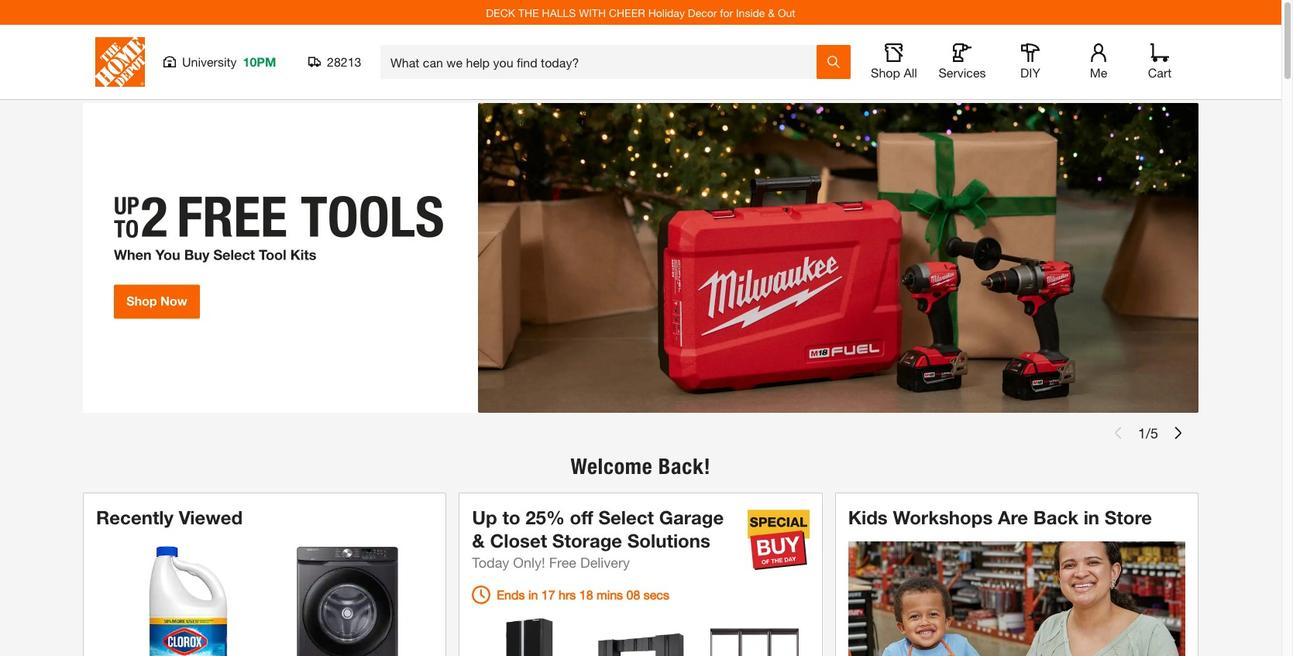Task type: vqa. For each thing, say whether or not it's contained in the screenshot.
Image For 30Nov2023-Hp-Bau-Mw44-45
yes



Task type: describe. For each thing, give the bounding box(es) containing it.
28213
[[327, 54, 361, 69]]

up
[[472, 507, 497, 528]]

off
[[570, 507, 593, 528]]

& inside 'up to 25% off select garage & closet storage solutions today only! free delivery'
[[472, 530, 485, 552]]

me button
[[1074, 43, 1123, 81]]

recently viewed
[[96, 507, 243, 528]]

store
[[1105, 507, 1152, 528]]

kids workshops are back in store
[[848, 507, 1152, 528]]

shop all
[[871, 65, 917, 80]]

hrs
[[559, 587, 576, 602]]

to
[[502, 507, 520, 528]]

welcome back!
[[571, 453, 711, 480]]

recently
[[96, 507, 174, 528]]

workshops
[[893, 507, 993, 528]]

select
[[598, 507, 654, 528]]

solutions
[[627, 530, 710, 552]]

1
[[1138, 424, 1146, 441]]

What can we help you find today? search field
[[390, 46, 816, 78]]

18
[[579, 587, 593, 602]]

25%
[[525, 507, 565, 528]]

garage
[[659, 507, 724, 528]]

cart link
[[1143, 43, 1177, 81]]

1 horizontal spatial &
[[768, 6, 775, 19]]

special buy logo image
[[747, 509, 809, 571]]

diy button
[[1006, 43, 1055, 81]]

121 oz. concentrated regular disinfecting liquid bleach cleaner image
[[115, 545, 261, 656]]

halls
[[542, 6, 576, 19]]

deck the halls with cheer holiday decor for inside & out
[[486, 6, 795, 19]]

kids workshops image
[[848, 542, 1185, 656]]

inside
[[736, 6, 765, 19]]

university 10pm
[[182, 54, 276, 69]]

mins
[[597, 587, 623, 602]]

the
[[518, 6, 539, 19]]

08
[[626, 587, 640, 602]]

closet storage systems product image image
[[705, 617, 801, 656]]

1 / 5
[[1138, 424, 1158, 441]]

garage cabinets & workbenches product image image
[[480, 617, 576, 656]]

storage
[[552, 530, 622, 552]]

decor
[[688, 6, 717, 19]]

17
[[541, 587, 555, 602]]

back
[[1033, 507, 1078, 528]]



Task type: locate. For each thing, give the bounding box(es) containing it.
viewed
[[179, 507, 243, 528]]

today only!
[[472, 554, 545, 571]]

10pm
[[243, 54, 276, 69]]

deck the halls with cheer holiday decor for inside & out link
[[486, 6, 795, 19]]

all
[[904, 65, 917, 80]]

are
[[998, 507, 1028, 528]]

me
[[1090, 65, 1107, 80]]

ends in 17 hrs 18 mins 08 secs
[[497, 587, 669, 602]]

services button
[[937, 43, 987, 81]]

university
[[182, 54, 237, 69]]

this is the first slide image
[[1112, 427, 1124, 439]]

0 horizontal spatial in
[[528, 587, 538, 602]]

ends
[[497, 587, 525, 602]]

& left out
[[768, 6, 775, 19]]

0 vertical spatial &
[[768, 6, 775, 19]]

& down the up
[[472, 530, 485, 552]]

diy
[[1020, 65, 1040, 80]]

welcome
[[571, 453, 653, 480]]

secs
[[644, 587, 669, 602]]

next slide image
[[1172, 427, 1185, 439]]

5
[[1150, 424, 1158, 441]]

with
[[579, 6, 606, 19]]

for
[[720, 6, 733, 19]]

garage storage systems & accessories product image image
[[593, 617, 689, 656]]

up to 25% off select garage & closet storage solutions today only! free delivery
[[472, 507, 724, 571]]

in right back
[[1084, 507, 1099, 528]]

1 vertical spatial &
[[472, 530, 485, 552]]

4.5 cu. ft. high-efficiency front load washer with self-clean+ in brushed black image
[[274, 545, 421, 656]]

shop all button
[[869, 43, 919, 81]]

shop
[[871, 65, 900, 80]]

in left "17"
[[528, 587, 538, 602]]

0 vertical spatial in
[[1084, 507, 1099, 528]]

services
[[939, 65, 986, 80]]

1 vertical spatial in
[[528, 587, 538, 602]]

1 horizontal spatial in
[[1084, 507, 1099, 528]]

28213 button
[[308, 54, 362, 70]]

closet
[[490, 530, 547, 552]]

deck
[[486, 6, 515, 19]]

/
[[1146, 424, 1150, 441]]

holiday
[[648, 6, 685, 19]]

out
[[778, 6, 795, 19]]

kids
[[848, 507, 888, 528]]

the home depot logo image
[[95, 37, 145, 87]]

free delivery
[[549, 554, 630, 571]]

cart
[[1148, 65, 1172, 80]]

feedback link image
[[1261, 262, 1281, 346]]

back!
[[658, 453, 711, 480]]

image for 30nov2023-hp-bau-mw44-45 image
[[83, 103, 1199, 413]]

0 horizontal spatial &
[[472, 530, 485, 552]]

&
[[768, 6, 775, 19], [472, 530, 485, 552]]

cheer
[[609, 6, 645, 19]]

in
[[1084, 507, 1099, 528], [528, 587, 538, 602]]



